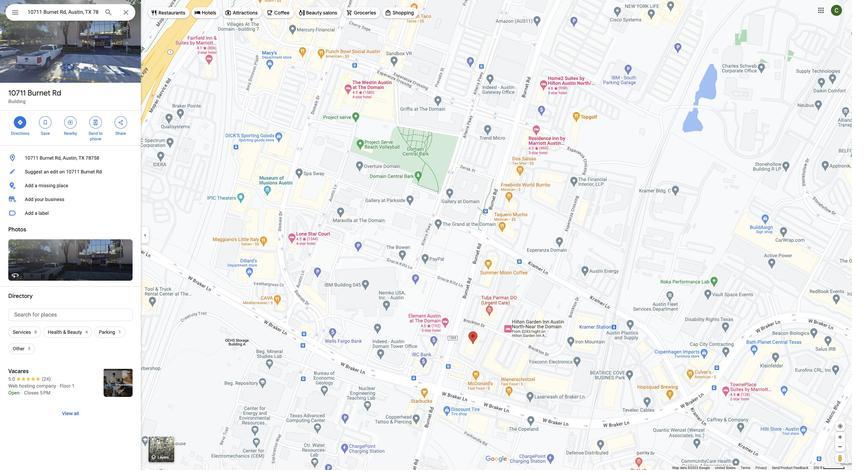 Task type: describe. For each thing, give the bounding box(es) containing it.
⋅
[[21, 391, 23, 396]]


[[67, 119, 74, 126]]

1 inside web hosting company · floor 1 open ⋅ closes 5 pm
[[72, 384, 75, 389]]

10711 burnet rd main content
[[0, 0, 141, 471]]

78758
[[86, 155, 99, 161]]

building
[[8, 99, 26, 104]]

10711 burnet rd, austin, tx 78758
[[25, 155, 99, 161]]

send for send to phone
[[89, 131, 98, 136]]

·
[[57, 384, 59, 389]]

footer inside google maps element
[[673, 466, 814, 471]]

google
[[700, 467, 710, 471]]

rd,
[[55, 155, 62, 161]]

send product feedback
[[773, 467, 809, 471]]

attractions
[[233, 10, 258, 16]]

view all
[[62, 411, 79, 417]]

5.0
[[8, 377, 15, 382]]


[[17, 119, 23, 126]]

tx
[[79, 155, 85, 161]]

an
[[44, 169, 49, 175]]

open
[[8, 391, 20, 396]]

product
[[781, 467, 793, 471]]


[[11, 8, 19, 17]]

coffee button
[[264, 4, 294, 21]]

add a label button
[[0, 207, 141, 220]]

burnet for rd
[[28, 88, 51, 98]]

send to phone
[[89, 131, 103, 142]]

hotels button
[[192, 4, 220, 21]]

200 ft
[[814, 467, 823, 471]]

zoom in image
[[838, 435, 843, 441]]

10711 burnet rd, austin, tx 78758 button
[[0, 151, 141, 165]]

add for add a label
[[25, 211, 33, 216]]

privacy
[[756, 467, 767, 471]]

5.0 stars 24 reviews image
[[8, 376, 51, 383]]

10711 for rd,
[[25, 155, 38, 161]]

rd inside suggest an edit on 10711 burnet rd button
[[96, 169, 102, 175]]

burnet for rd,
[[40, 155, 54, 161]]

200 ft button
[[814, 467, 845, 471]]


[[118, 119, 124, 126]]

show street view coverage image
[[836, 454, 846, 464]]

beauty salons
[[306, 10, 337, 16]]

other 3
[[13, 347, 30, 352]]

floor
[[60, 384, 71, 389]]

restaurants button
[[148, 4, 190, 21]]

&
[[63, 330, 66, 335]]


[[93, 119, 99, 126]]

web
[[8, 384, 18, 389]]

show your location image
[[838, 424, 844, 430]]

web hosting company · floor 1 open ⋅ closes 5 pm
[[8, 384, 75, 396]]

label
[[39, 211, 49, 216]]

states
[[726, 467, 736, 471]]

1 inside "parking 1"
[[119, 330, 121, 335]]

place
[[57, 183, 68, 189]]

(24)
[[42, 377, 51, 382]]

salons
[[323, 10, 337, 16]]

privacy button
[[756, 466, 767, 471]]

hosting
[[19, 384, 35, 389]]

on
[[59, 169, 65, 175]]

company
[[36, 384, 56, 389]]

united
[[716, 467, 726, 471]]

a for missing
[[35, 183, 37, 189]]

 button
[[6, 4, 25, 22]]

view
[[62, 411, 73, 417]]

add a label
[[25, 211, 49, 216]]

a for label
[[35, 211, 37, 216]]

directory
[[8, 293, 33, 300]]

groceries
[[354, 10, 376, 16]]

ft
[[821, 467, 823, 471]]

5 pm
[[40, 391, 51, 396]]

edit
[[50, 169, 58, 175]]

services 8
[[13, 330, 37, 335]]

coffee
[[274, 10, 290, 16]]

united states
[[716, 467, 736, 471]]

map data ©2023 google
[[673, 467, 710, 471]]

groceries button
[[344, 4, 381, 21]]

none text field inside 10711 burnet rd main content
[[8, 309, 133, 322]]

google maps element
[[0, 0, 853, 471]]

health & beauty 4
[[48, 330, 88, 335]]

200
[[814, 467, 820, 471]]



Task type: vqa. For each thing, say whether or not it's contained in the screenshot.
list box
no



Task type: locate. For each thing, give the bounding box(es) containing it.
3 add from the top
[[25, 211, 33, 216]]

1 a from the top
[[35, 183, 37, 189]]

collapse side panel image
[[141, 232, 149, 239]]

closes
[[24, 391, 39, 396]]

other
[[13, 347, 25, 352]]

3
[[28, 347, 30, 352]]

suggest an edit on 10711 burnet rd
[[25, 169, 102, 175]]

8
[[34, 330, 37, 335]]

business
[[45, 197, 64, 202]]

add a missing place
[[25, 183, 68, 189]]

rd inside "10711 burnet rd building"
[[52, 88, 61, 98]]

10711 inside "10711 burnet rd building"
[[8, 88, 26, 98]]

all
[[74, 411, 79, 417]]

1 horizontal spatial 1
[[119, 330, 121, 335]]

0 horizontal spatial beauty
[[67, 330, 82, 335]]

1 vertical spatial burnet
[[40, 155, 54, 161]]

parking
[[99, 330, 115, 335]]

4
[[86, 330, 88, 335]]

add for add a missing place
[[25, 183, 33, 189]]

nearby
[[64, 131, 77, 136]]

beauty inside the beauty salons button
[[306, 10, 322, 16]]

10711 up suggest
[[25, 155, 38, 161]]

restaurants
[[159, 10, 185, 16]]

send left product
[[773, 467, 780, 471]]

beauty
[[306, 10, 322, 16], [67, 330, 82, 335]]

burnet inside suggest an edit on 10711 burnet rd button
[[81, 169, 95, 175]]

map
[[673, 467, 680, 471]]

2 vertical spatial add
[[25, 211, 33, 216]]

footer containing map data ©2023 google
[[673, 466, 814, 471]]

add down suggest
[[25, 183, 33, 189]]

actions for 10711 burnet rd region
[[0, 111, 141, 145]]

burnet left rd,
[[40, 155, 54, 161]]

send up phone on the top of the page
[[89, 131, 98, 136]]

a inside button
[[35, 183, 37, 189]]

none field inside '10711 burnet rd, austin, tx 78758' field
[[28, 8, 99, 16]]

beauty salons button
[[296, 4, 342, 21]]

beauty left salons
[[306, 10, 322, 16]]

0 vertical spatial a
[[35, 183, 37, 189]]

rd
[[52, 88, 61, 98], [96, 169, 102, 175]]

add your business link
[[0, 193, 141, 207]]

footer
[[673, 466, 814, 471]]

shopping button
[[383, 4, 418, 21]]

10711 inside 10711 burnet rd, austin, tx 78758 'button'
[[25, 155, 38, 161]]

10711
[[8, 88, 26, 98], [25, 155, 38, 161], [66, 169, 80, 175]]

10711 right on
[[66, 169, 80, 175]]

to
[[99, 131, 103, 136]]

10711 for rd
[[8, 88, 26, 98]]

2 add from the top
[[25, 197, 33, 202]]

send inside button
[[773, 467, 780, 471]]

feedback
[[794, 467, 809, 471]]

vacares
[[8, 369, 29, 376]]

your
[[35, 197, 44, 202]]

austin,
[[63, 155, 77, 161]]

1 vertical spatial a
[[35, 211, 37, 216]]

phone
[[90, 137, 101, 142]]

1 add from the top
[[25, 183, 33, 189]]

10711 up building
[[8, 88, 26, 98]]

united states button
[[716, 466, 736, 471]]

1 right parking at the left of page
[[119, 330, 121, 335]]

burnet
[[28, 88, 51, 98], [40, 155, 54, 161], [81, 169, 95, 175]]

view all button
[[55, 406, 86, 423]]

1 vertical spatial add
[[25, 197, 33, 202]]

health
[[48, 330, 62, 335]]

©2023
[[688, 467, 699, 471]]

shopping
[[393, 10, 414, 16]]

1 vertical spatial 10711
[[25, 155, 38, 161]]

10711 Burnet Rd, Austin, TX 78758 field
[[6, 4, 135, 21]]

a left label
[[35, 211, 37, 216]]

1
[[119, 330, 121, 335], [72, 384, 75, 389]]

0 vertical spatial send
[[89, 131, 98, 136]]

burnet down 78758
[[81, 169, 95, 175]]


[[42, 119, 48, 126]]

send for send product feedback
[[773, 467, 780, 471]]

1 vertical spatial beauty
[[67, 330, 82, 335]]

0 vertical spatial 1
[[119, 330, 121, 335]]

add left your
[[25, 197, 33, 202]]

burnet inside 10711 burnet rd, austin, tx 78758 'button'
[[40, 155, 54, 161]]

10711 burnet rd building
[[8, 88, 61, 104]]

1 right floor
[[72, 384, 75, 389]]

directions
[[11, 131, 29, 136]]

10711 inside suggest an edit on 10711 burnet rd button
[[66, 169, 80, 175]]

burnet inside "10711 burnet rd building"
[[28, 88, 51, 98]]

photos
[[8, 227, 26, 234]]

layers
[[158, 456, 169, 461]]

terms
[[741, 467, 751, 471]]

1 vertical spatial 1
[[72, 384, 75, 389]]

parking 1
[[99, 330, 121, 335]]

0 horizontal spatial send
[[89, 131, 98, 136]]

zoom out image
[[838, 445, 843, 450]]

data
[[681, 467, 687, 471]]

send
[[89, 131, 98, 136], [773, 467, 780, 471]]

add for add your business
[[25, 197, 33, 202]]

2 vertical spatial 10711
[[66, 169, 80, 175]]

0 horizontal spatial 1
[[72, 384, 75, 389]]

0 vertical spatial add
[[25, 183, 33, 189]]

1 vertical spatial send
[[773, 467, 780, 471]]

save
[[41, 131, 50, 136]]

0 vertical spatial burnet
[[28, 88, 51, 98]]

suggest an edit on 10711 burnet rd button
[[0, 165, 141, 179]]

attractions button
[[223, 4, 262, 21]]

1 vertical spatial rd
[[96, 169, 102, 175]]

2 a from the top
[[35, 211, 37, 216]]

burnet up the 
[[28, 88, 51, 98]]

suggest
[[25, 169, 42, 175]]

0 vertical spatial beauty
[[306, 10, 322, 16]]

hotels
[[202, 10, 216, 16]]

terms button
[[741, 466, 751, 471]]

None field
[[28, 8, 99, 16]]

add left label
[[25, 211, 33, 216]]

services
[[13, 330, 31, 335]]

0 horizontal spatial rd
[[52, 88, 61, 98]]

0 vertical spatial 10711
[[8, 88, 26, 98]]

a inside "button"
[[35, 211, 37, 216]]

missing
[[39, 183, 55, 189]]

None text field
[[8, 309, 133, 322]]

add inside button
[[25, 183, 33, 189]]

1 horizontal spatial send
[[773, 467, 780, 471]]

add a missing place button
[[0, 179, 141, 193]]

beauty inside 10711 burnet rd main content
[[67, 330, 82, 335]]

1 horizontal spatial beauty
[[306, 10, 322, 16]]

1 horizontal spatial rd
[[96, 169, 102, 175]]

send product feedback button
[[773, 466, 809, 471]]

add inside "button"
[[25, 211, 33, 216]]

 search field
[[6, 4, 135, 22]]

send inside send to phone
[[89, 131, 98, 136]]

a
[[35, 183, 37, 189], [35, 211, 37, 216]]

a left missing
[[35, 183, 37, 189]]

0 vertical spatial rd
[[52, 88, 61, 98]]

google account: christina overa  
(christinaovera9@gmail.com) image
[[832, 5, 843, 16]]

share
[[116, 131, 126, 136]]

2 vertical spatial burnet
[[81, 169, 95, 175]]

beauty right &
[[67, 330, 82, 335]]

add your business
[[25, 197, 64, 202]]



